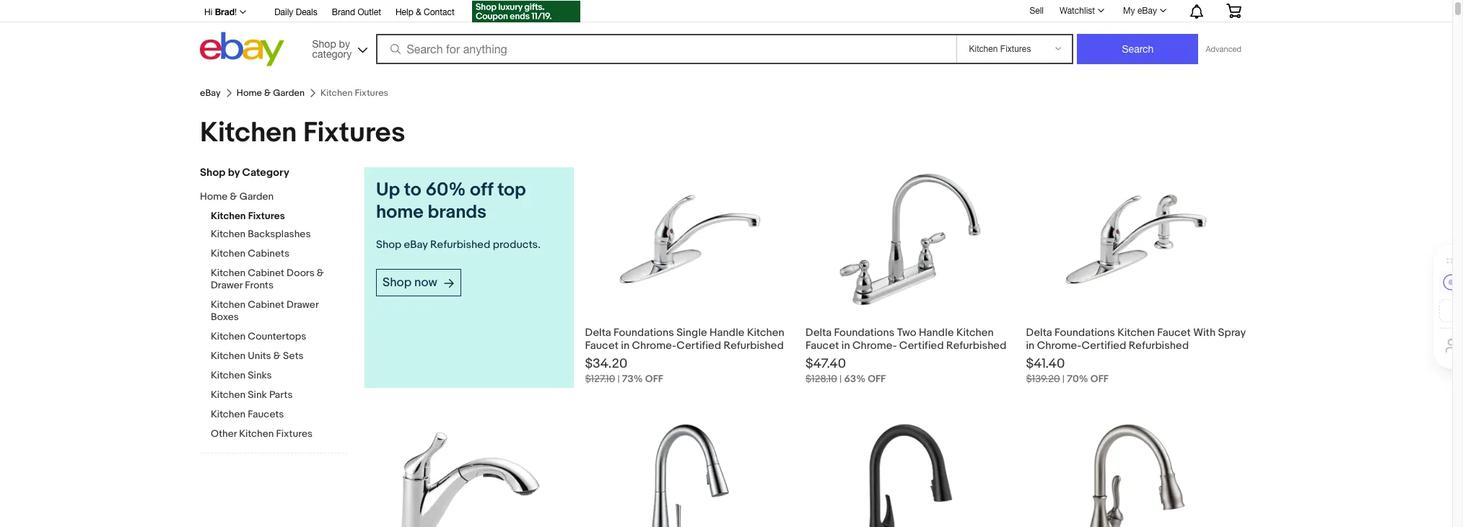 Task type: describe. For each thing, give the bounding box(es) containing it.
chrome- for $41.40
[[1038, 339, 1082, 353]]

faucet for $47.40
[[806, 339, 839, 353]]

kitchen fixtures
[[200, 116, 406, 150]]

brand
[[332, 7, 355, 17]]

refurbished down the brands
[[430, 238, 491, 252]]

& for help & contact
[[416, 7, 422, 17]]

$139.20 text field
[[1027, 373, 1061, 386]]

0 vertical spatial drawer
[[211, 279, 243, 292]]

delta leland pull-down kitchen faucet in stainless-certified refurbished image
[[1065, 423, 1209, 528]]

category
[[242, 166, 289, 180]]

certified for $41.40
[[1082, 339, 1127, 353]]

handle for $47.40
[[919, 326, 954, 340]]

1 vertical spatial home & garden link
[[200, 191, 337, 204]]

shop now
[[383, 276, 438, 290]]

0 vertical spatial fixtures
[[303, 116, 406, 150]]

& for home & garden
[[264, 87, 271, 99]]

kitchen faucets link
[[211, 409, 348, 422]]

| for $34.20
[[618, 373, 620, 386]]

sell
[[1030, 6, 1044, 16]]

ebay for shop ebay refurbished products.
[[404, 238, 428, 252]]

daily deals link
[[275, 5, 318, 21]]

$128.10
[[806, 373, 838, 386]]

foundations for $47.40
[[835, 326, 895, 340]]

advanced link
[[1199, 35, 1249, 64]]

foundations for $41.40
[[1055, 326, 1116, 340]]

delta foundations kitchen faucet with spray in chrome-certified refurbished $41.40 $139.20 | 70% off
[[1027, 326, 1246, 386]]

category
[[312, 48, 352, 60]]

chrome- for $47.40
[[853, 339, 897, 353]]

$127.10 text field
[[585, 373, 616, 386]]

by for category
[[228, 166, 240, 180]]

garden for home & garden kitchen fixtures kitchen backsplashes kitchen cabinets kitchen cabinet doors & drawer fronts kitchen cabinet drawer boxes kitchen countertops kitchen units & sets kitchen sinks kitchen sink parts kitchen faucets other kitchen fixtures
[[240, 191, 274, 203]]

certified for $47.40
[[900, 339, 944, 353]]

& left 'sets'
[[274, 350, 281, 363]]

73%
[[622, 373, 643, 386]]

daily deals
[[275, 7, 318, 17]]

help & contact link
[[396, 5, 455, 21]]

shop for shop by category
[[200, 166, 226, 180]]

foundations for $34.20
[[614, 326, 674, 340]]

faucet inside delta foundations kitchen faucet with spray in chrome-certified refurbished $41.40 $139.20 | 70% off
[[1158, 326, 1191, 340]]

other
[[211, 428, 237, 441]]

two
[[897, 326, 917, 340]]

$41.40
[[1027, 357, 1066, 373]]

contact
[[424, 7, 455, 17]]

kitchen sink parts link
[[211, 389, 348, 403]]

kitchen sinks link
[[211, 370, 348, 383]]

kitchen inside delta foundations kitchen faucet with spray in chrome-certified refurbished $41.40 $139.20 | 70% off
[[1118, 326, 1155, 340]]

in for $47.40
[[842, 339, 850, 353]]

faucet for $34.20
[[585, 339, 619, 353]]

help
[[396, 7, 414, 17]]

up to 60% off top home brands
[[376, 179, 526, 224]]

handle for $34.20
[[710, 326, 745, 340]]

units
[[248, 350, 271, 363]]

63%
[[845, 373, 866, 386]]

$34.20
[[585, 357, 628, 373]]

spray
[[1219, 326, 1246, 340]]

products.
[[493, 238, 541, 252]]

faucets
[[248, 409, 284, 421]]

shop by category
[[200, 166, 289, 180]]

delta foundations two handle kitchen faucet in chrome- certified refurbished $47.40 $128.10 | 63% off
[[806, 326, 1007, 386]]

$127.10
[[585, 373, 616, 386]]

watchlist
[[1060, 6, 1096, 16]]

advanced
[[1206, 45, 1242, 53]]

chrome- for $34.20
[[632, 339, 677, 353]]

sinks
[[248, 370, 272, 382]]

to
[[404, 179, 422, 201]]

2 cabinet from the top
[[248, 299, 284, 311]]

refurbished for $47.40
[[947, 339, 1007, 353]]

| for $47.40
[[840, 373, 842, 386]]

$128.10 text field
[[806, 373, 838, 386]]

off for $41.40
[[1091, 373, 1109, 386]]

top
[[498, 179, 526, 201]]

& for home & garden kitchen fixtures kitchen backsplashes kitchen cabinets kitchen cabinet doors & drawer fronts kitchen cabinet drawer boxes kitchen countertops kitchen units & sets kitchen sinks kitchen sink parts kitchen faucets other kitchen fixtures
[[230, 191, 237, 203]]

shop for shop ebay refurbished products.
[[376, 238, 402, 252]]

now
[[415, 276, 438, 290]]

kitchen cabinet drawer boxes link
[[211, 299, 348, 325]]

70%
[[1067, 373, 1089, 386]]

$47.40
[[806, 357, 847, 373]]

1 vertical spatial drawer
[[287, 299, 319, 311]]

hi
[[204, 7, 213, 17]]

brand outlet link
[[332, 5, 381, 21]]



Task type: vqa. For each thing, say whether or not it's contained in the screenshot.
Delta related to $47.40
yes



Task type: locate. For each thing, give the bounding box(es) containing it.
refurbished inside delta foundations single handle kitchen faucet in chrome-certified refurbished $34.20 $127.10 | 73% off
[[724, 339, 784, 353]]

off right 73%
[[645, 373, 663, 386]]

ebay inside my ebay link
[[1138, 6, 1158, 16]]

foundations
[[614, 326, 674, 340], [835, 326, 895, 340], [1055, 326, 1116, 340]]

cabinets
[[248, 248, 290, 260]]

delta essa pull-down kitchen faucet in arctic stainless-certified refurbished image
[[618, 423, 762, 528]]

in inside delta foundations single handle kitchen faucet in chrome-certified refurbished $34.20 $127.10 | 73% off
[[621, 339, 630, 353]]

sets
[[283, 350, 304, 363]]

delta for $47.40
[[806, 326, 832, 340]]

faucet up $34.20
[[585, 339, 619, 353]]

2 horizontal spatial in
[[1027, 339, 1035, 353]]

shop left category
[[200, 166, 226, 180]]

by inside the shop by category
[[339, 38, 350, 49]]

1 vertical spatial garden
[[240, 191, 274, 203]]

0 vertical spatial ebay
[[1138, 6, 1158, 16]]

0 vertical spatial garden
[[273, 87, 305, 99]]

in up $34.20
[[621, 339, 630, 353]]

off for $47.40
[[868, 373, 886, 386]]

handle right "two"
[[919, 326, 954, 340]]

with
[[1194, 326, 1216, 340]]

1 handle from the left
[[710, 326, 745, 340]]

up to 60% off top home brands shop ebay refurbished products. element
[[359, 150, 1253, 528]]

parts
[[269, 389, 293, 402]]

garden down category
[[240, 191, 274, 203]]

kitchen cabinet doors & drawer fronts link
[[211, 267, 348, 293]]

in up $47.40 at the right bottom of page
[[842, 339, 850, 353]]

1 cabinet from the top
[[248, 267, 284, 279]]

1 horizontal spatial chrome-
[[853, 339, 897, 353]]

delta up $47.40 at the right bottom of page
[[806, 326, 832, 340]]

ebay for my ebay
[[1138, 6, 1158, 16]]

None submit
[[1078, 34, 1199, 64]]

foundations up 73%
[[614, 326, 674, 340]]

$139.20
[[1027, 373, 1061, 386]]

ebay right my
[[1138, 6, 1158, 16]]

countertops
[[248, 331, 306, 343]]

| inside delta foundations single handle kitchen faucet in chrome-certified refurbished $34.20 $127.10 | 73% off
[[618, 373, 620, 386]]

get the coupon image
[[472, 1, 580, 22]]

3 foundations from the left
[[1055, 326, 1116, 340]]

1 in from the left
[[621, 339, 630, 353]]

shop down deals
[[312, 38, 336, 49]]

shop left now
[[383, 276, 412, 290]]

& down shop by category
[[230, 191, 237, 203]]

refurbished inside delta foundations kitchen faucet with spray in chrome-certified refurbished $41.40 $139.20 | 70% off
[[1129, 339, 1190, 353]]

1 horizontal spatial certified
[[900, 339, 944, 353]]

1 horizontal spatial off
[[868, 373, 886, 386]]

faucet
[[1158, 326, 1191, 340], [585, 339, 619, 353], [806, 339, 839, 353]]

2 horizontal spatial chrome-
[[1038, 339, 1082, 353]]

delta
[[585, 326, 612, 340], [806, 326, 832, 340], [1027, 326, 1053, 340]]

ebay down home
[[404, 238, 428, 252]]

help & contact
[[396, 7, 455, 17]]

cabinet down fronts
[[248, 299, 284, 311]]

my
[[1124, 6, 1136, 16]]

1 chrome- from the left
[[632, 339, 677, 353]]

0 horizontal spatial delta
[[585, 326, 612, 340]]

0 vertical spatial cabinet
[[248, 267, 284, 279]]

kitchen inside delta foundations single handle kitchen faucet in chrome-certified refurbished $34.20 $127.10 | 73% off
[[747, 326, 785, 340]]

fixtures down kitchen faucets link
[[276, 428, 313, 441]]

0 horizontal spatial chrome-
[[632, 339, 677, 353]]

1 foundations from the left
[[614, 326, 674, 340]]

garden for home & garden
[[273, 87, 305, 99]]

handle right single
[[710, 326, 745, 340]]

0 horizontal spatial foundations
[[614, 326, 674, 340]]

certified for $34.20
[[677, 339, 722, 353]]

0 horizontal spatial by
[[228, 166, 240, 180]]

garden inside home & garden kitchen fixtures kitchen backsplashes kitchen cabinets kitchen cabinet doors & drawer fronts kitchen cabinet drawer boxes kitchen countertops kitchen units & sets kitchen sinks kitchen sink parts kitchen faucets other kitchen fixtures
[[240, 191, 274, 203]]

doors
[[287, 267, 315, 279]]

shop now link
[[376, 269, 461, 297]]

shop
[[312, 38, 336, 49], [200, 166, 226, 180], [376, 238, 402, 252], [383, 276, 412, 290]]

your shopping cart image
[[1226, 4, 1243, 18]]

2 horizontal spatial ebay
[[1138, 6, 1158, 16]]

none submit inside shop by category banner
[[1078, 34, 1199, 64]]

| left 63%
[[840, 373, 842, 386]]

Search for anything text field
[[378, 35, 954, 63]]

foundations inside delta foundations kitchen faucet with spray in chrome-certified refurbished $41.40 $139.20 | 70% off
[[1055, 326, 1116, 340]]

faucet inside delta foundations single handle kitchen faucet in chrome-certified refurbished $34.20 $127.10 | 73% off
[[585, 339, 619, 353]]

kitchen units & sets link
[[211, 350, 348, 364]]

chrome- inside delta foundations single handle kitchen faucet in chrome-certified refurbished $34.20 $127.10 | 73% off
[[632, 339, 677, 353]]

delta foundations two handle kitchen faucet in chrome- certified refurbished image
[[839, 168, 983, 312]]

fixtures up 'backsplashes'
[[248, 210, 285, 222]]

by
[[339, 38, 350, 49], [228, 166, 240, 180]]

0 horizontal spatial in
[[621, 339, 630, 353]]

2 horizontal spatial off
[[1091, 373, 1109, 386]]

delta inside delta foundations two handle kitchen faucet in chrome- certified refurbished $47.40 $128.10 | 63% off
[[806, 326, 832, 340]]

0 vertical spatial home
[[237, 87, 262, 99]]

other kitchen fixtures link
[[211, 428, 348, 442]]

home for home & garden
[[237, 87, 262, 99]]

1 certified from the left
[[677, 339, 722, 353]]

ebay link
[[200, 87, 221, 99]]

home & garden link up kitchen fixtures
[[237, 87, 305, 99]]

shop by category
[[312, 38, 352, 60]]

1 vertical spatial cabinet
[[248, 299, 284, 311]]

1 horizontal spatial |
[[840, 373, 842, 386]]

shop inside the shop by category
[[312, 38, 336, 49]]

off
[[645, 373, 663, 386], [868, 373, 886, 386], [1091, 373, 1109, 386]]

brand outlet
[[332, 7, 381, 17]]

home & garden kitchen fixtures kitchen backsplashes kitchen cabinets kitchen cabinet doors & drawer fronts kitchen cabinet drawer boxes kitchen countertops kitchen units & sets kitchen sinks kitchen sink parts kitchen faucets other kitchen fixtures
[[200, 191, 324, 441]]

delta up $41.40 in the right bottom of the page
[[1027, 326, 1053, 340]]

handle inside delta foundations single handle kitchen faucet in chrome-certified refurbished $34.20 $127.10 | 73% off
[[710, 326, 745, 340]]

daily
[[275, 7, 293, 17]]

2 certified from the left
[[900, 339, 944, 353]]

0 vertical spatial by
[[339, 38, 350, 49]]

kitchen inside delta foundations two handle kitchen faucet in chrome- certified refurbished $47.40 $128.10 | 63% off
[[957, 326, 994, 340]]

refurbished right single
[[724, 339, 784, 353]]

0 horizontal spatial drawer
[[211, 279, 243, 292]]

chrome- left "two"
[[853, 339, 897, 353]]

home & garden link
[[237, 87, 305, 99], [200, 191, 337, 204]]

1 vertical spatial by
[[228, 166, 240, 180]]

drawer
[[211, 279, 243, 292], [287, 299, 319, 311]]

refurbished left with
[[1129, 339, 1190, 353]]

by down brand
[[339, 38, 350, 49]]

delta inside delta foundations single handle kitchen faucet in chrome-certified refurbished $34.20 $127.10 | 73% off
[[585, 326, 612, 340]]

3 off from the left
[[1091, 373, 1109, 386]]

home inside home & garden kitchen fixtures kitchen backsplashes kitchen cabinets kitchen cabinet doors & drawer fronts kitchen cabinet drawer boxes kitchen countertops kitchen units & sets kitchen sinks kitchen sink parts kitchen faucets other kitchen fixtures
[[200, 191, 228, 203]]

home right ebay link
[[237, 87, 262, 99]]

& up kitchen fixtures
[[264, 87, 271, 99]]

3 delta from the left
[[1027, 326, 1053, 340]]

garden
[[273, 87, 305, 99], [240, 191, 274, 203]]

off right 63%
[[868, 373, 886, 386]]

chrome-
[[632, 339, 677, 353], [853, 339, 897, 353], [1038, 339, 1082, 353]]

delta up $34.20
[[585, 326, 612, 340]]

0 horizontal spatial handle
[[710, 326, 745, 340]]

home & garden
[[237, 87, 305, 99]]

watchlist link
[[1052, 2, 1111, 19]]

delta foundations single handle kitchen faucet in chrome-certified refurbished $34.20 $127.10 | 73% off
[[585, 326, 785, 386]]

garden up kitchen fixtures
[[273, 87, 305, 99]]

|
[[618, 373, 620, 386], [840, 373, 842, 386], [1063, 373, 1065, 386]]

delta for $41.40
[[1027, 326, 1053, 340]]

off inside delta foundations single handle kitchen faucet in chrome-certified refurbished $34.20 $127.10 | 73% off
[[645, 373, 663, 386]]

chrome- up 73%
[[632, 339, 677, 353]]

delta inside delta foundations kitchen faucet with spray in chrome-certified refurbished $41.40 $139.20 | 70% off
[[1027, 326, 1053, 340]]

off inside delta foundations two handle kitchen faucet in chrome- certified refurbished $47.40 $128.10 | 63% off
[[868, 373, 886, 386]]

foundations inside delta foundations two handle kitchen faucet in chrome- certified refurbished $47.40 $128.10 | 63% off
[[835, 326, 895, 340]]

account navigation
[[196, 0, 1253, 25]]

60%
[[426, 179, 466, 201]]

shop inside "link"
[[383, 276, 412, 290]]

1 horizontal spatial home
[[237, 87, 262, 99]]

fixtures
[[303, 116, 406, 150], [248, 210, 285, 222], [276, 428, 313, 441]]

brands
[[428, 201, 487, 224]]

2 handle from the left
[[919, 326, 954, 340]]

foundations left "two"
[[835, 326, 895, 340]]

1 vertical spatial ebay
[[200, 87, 221, 99]]

&
[[416, 7, 422, 17], [264, 87, 271, 99], [230, 191, 237, 203], [317, 267, 324, 279], [274, 350, 281, 363]]

foundations up 70%
[[1055, 326, 1116, 340]]

2 horizontal spatial certified
[[1082, 339, 1127, 353]]

single
[[677, 326, 708, 340]]

| inside delta foundations kitchen faucet with spray in chrome-certified refurbished $41.40 $139.20 | 70% off
[[1063, 373, 1065, 386]]

chrome- up $41.40 in the right bottom of the page
[[1038, 339, 1082, 353]]

off for $34.20
[[645, 373, 663, 386]]

sink
[[248, 389, 267, 402]]

delta foundations single handle kitchen faucet in chrome-certified refurbished image
[[618, 168, 762, 312]]

1 off from the left
[[645, 373, 663, 386]]

3 in from the left
[[1027, 339, 1035, 353]]

1 horizontal spatial in
[[842, 339, 850, 353]]

| inside delta foundations two handle kitchen faucet in chrome- certified refurbished $47.40 $128.10 | 63% off
[[840, 373, 842, 386]]

boxes
[[211, 311, 239, 324]]

home
[[237, 87, 262, 99], [200, 191, 228, 203]]

kitchen cabinets link
[[211, 248, 348, 261]]

2 horizontal spatial delta
[[1027, 326, 1053, 340]]

off right 70%
[[1091, 373, 1109, 386]]

off inside delta foundations kitchen faucet with spray in chrome-certified refurbished $41.40 $139.20 | 70% off
[[1091, 373, 1109, 386]]

fronts
[[245, 279, 274, 292]]

brad
[[215, 6, 235, 17]]

refurbished for $41.40
[[1129, 339, 1190, 353]]

delta anderson single handle pulldown kitchen faucet black-certified refurbished image
[[839, 423, 983, 528]]

2 vertical spatial fixtures
[[276, 428, 313, 441]]

2 chrome- from the left
[[853, 339, 897, 353]]

| for $41.40
[[1063, 373, 1065, 386]]

in for $41.40
[[1027, 339, 1035, 353]]

& inside account "navigation"
[[416, 7, 422, 17]]

shop down home
[[376, 238, 402, 252]]

refurbished right "two"
[[947, 339, 1007, 353]]

kitchen countertops link
[[211, 331, 348, 344]]

0 horizontal spatial faucet
[[585, 339, 619, 353]]

shop by category button
[[306, 32, 371, 63]]

ebay left home & garden at the left
[[200, 87, 221, 99]]

kitchen
[[200, 116, 297, 150], [211, 210, 246, 222], [211, 228, 246, 240], [211, 248, 246, 260], [211, 267, 246, 279], [211, 299, 246, 311], [747, 326, 785, 340], [957, 326, 994, 340], [1118, 326, 1155, 340], [211, 331, 246, 343], [211, 350, 246, 363], [211, 370, 246, 382], [211, 389, 246, 402], [211, 409, 246, 421], [239, 428, 274, 441]]

by left category
[[228, 166, 240, 180]]

2 vertical spatial ebay
[[404, 238, 428, 252]]

certified inside delta foundations two handle kitchen faucet in chrome- certified refurbished $47.40 $128.10 | 63% off
[[900, 339, 944, 353]]

2 horizontal spatial faucet
[[1158, 326, 1191, 340]]

ebay
[[1138, 6, 1158, 16], [200, 87, 221, 99], [404, 238, 428, 252]]

in inside delta foundations kitchen faucet with spray in chrome-certified refurbished $41.40 $139.20 | 70% off
[[1027, 339, 1035, 353]]

1 horizontal spatial handle
[[919, 326, 954, 340]]

off
[[470, 179, 494, 201]]

1 horizontal spatial faucet
[[806, 339, 839, 353]]

0 horizontal spatial off
[[645, 373, 663, 386]]

up
[[376, 179, 400, 201]]

delta grant pull-out kitchen faucet in chrome-certified refurbished image
[[397, 423, 542, 528]]

backsplashes
[[248, 228, 311, 240]]

handle inside delta foundations two handle kitchen faucet in chrome- certified refurbished $47.40 $128.10 | 63% off
[[919, 326, 954, 340]]

2 horizontal spatial |
[[1063, 373, 1065, 386]]

!
[[235, 7, 237, 17]]

1 horizontal spatial delta
[[806, 326, 832, 340]]

2 delta from the left
[[806, 326, 832, 340]]

certified inside delta foundations single handle kitchen faucet in chrome-certified refurbished $34.20 $127.10 | 73% off
[[677, 339, 722, 353]]

delta for $34.20
[[585, 326, 612, 340]]

& right "doors"
[[317, 267, 324, 279]]

ebay inside the up to 60% off top home brands shop ebay refurbished products. element
[[404, 238, 428, 252]]

shop for shop now
[[383, 276, 412, 290]]

0 horizontal spatial |
[[618, 373, 620, 386]]

| left 73%
[[618, 373, 620, 386]]

hi brad !
[[204, 6, 237, 17]]

1 horizontal spatial foundations
[[835, 326, 895, 340]]

in up $41.40 in the right bottom of the page
[[1027, 339, 1035, 353]]

deals
[[296, 7, 318, 17]]

in inside delta foundations two handle kitchen faucet in chrome- certified refurbished $47.40 $128.10 | 63% off
[[842, 339, 850, 353]]

by for category
[[339, 38, 350, 49]]

2 | from the left
[[840, 373, 842, 386]]

3 chrome- from the left
[[1038, 339, 1082, 353]]

0 horizontal spatial certified
[[677, 339, 722, 353]]

faucet left with
[[1158, 326, 1191, 340]]

certified
[[677, 339, 722, 353], [900, 339, 944, 353], [1082, 339, 1127, 353]]

home
[[376, 201, 424, 224]]

drawer up boxes
[[211, 279, 243, 292]]

1 delta from the left
[[585, 326, 612, 340]]

| left 70%
[[1063, 373, 1065, 386]]

sell link
[[1024, 6, 1051, 16]]

1 | from the left
[[618, 373, 620, 386]]

1 vertical spatial fixtures
[[248, 210, 285, 222]]

1 horizontal spatial by
[[339, 38, 350, 49]]

2 horizontal spatial foundations
[[1055, 326, 1116, 340]]

2 off from the left
[[868, 373, 886, 386]]

refurbished
[[430, 238, 491, 252], [724, 339, 784, 353], [947, 339, 1007, 353], [1129, 339, 1190, 353]]

my ebay link
[[1116, 2, 1174, 19]]

outlet
[[358, 7, 381, 17]]

kitchen backsplashes link
[[211, 228, 348, 242]]

2 foundations from the left
[[835, 326, 895, 340]]

1 horizontal spatial ebay
[[404, 238, 428, 252]]

handle
[[710, 326, 745, 340], [919, 326, 954, 340]]

drawer down "doors"
[[287, 299, 319, 311]]

0 horizontal spatial home
[[200, 191, 228, 203]]

delta foundations kitchen faucet with spray in chrome-certified refurbished image
[[1065, 168, 1209, 312]]

fixtures up up
[[303, 116, 406, 150]]

shop by category banner
[[196, 0, 1253, 70]]

in for $34.20
[[621, 339, 630, 353]]

refurbished inside delta foundations two handle kitchen faucet in chrome- certified refurbished $47.40 $128.10 | 63% off
[[947, 339, 1007, 353]]

home down shop by category
[[200, 191, 228, 203]]

0 vertical spatial home & garden link
[[237, 87, 305, 99]]

shop ebay refurbished products.
[[376, 238, 541, 252]]

home for home & garden kitchen fixtures kitchen backsplashes kitchen cabinets kitchen cabinet doors & drawer fronts kitchen cabinet drawer boxes kitchen countertops kitchen units & sets kitchen sinks kitchen sink parts kitchen faucets other kitchen fixtures
[[200, 191, 228, 203]]

faucet up $47.40 at the right bottom of page
[[806, 339, 839, 353]]

shop for shop by category
[[312, 38, 336, 49]]

certified inside delta foundations kitchen faucet with spray in chrome-certified refurbished $41.40 $139.20 | 70% off
[[1082, 339, 1127, 353]]

foundations inside delta foundations single handle kitchen faucet in chrome-certified refurbished $34.20 $127.10 | 73% off
[[614, 326, 674, 340]]

2 in from the left
[[842, 339, 850, 353]]

0 horizontal spatial ebay
[[200, 87, 221, 99]]

& right the help
[[416, 7, 422, 17]]

1 vertical spatial home
[[200, 191, 228, 203]]

chrome- inside delta foundations kitchen faucet with spray in chrome-certified refurbished $41.40 $139.20 | 70% off
[[1038, 339, 1082, 353]]

refurbished for $34.20
[[724, 339, 784, 353]]

in
[[621, 339, 630, 353], [842, 339, 850, 353], [1027, 339, 1035, 353]]

faucet inside delta foundations two handle kitchen faucet in chrome- certified refurbished $47.40 $128.10 | 63% off
[[806, 339, 839, 353]]

cabinet
[[248, 267, 284, 279], [248, 299, 284, 311]]

3 | from the left
[[1063, 373, 1065, 386]]

my ebay
[[1124, 6, 1158, 16]]

home & garden link down category
[[200, 191, 337, 204]]

chrome- inside delta foundations two handle kitchen faucet in chrome- certified refurbished $47.40 $128.10 | 63% off
[[853, 339, 897, 353]]

3 certified from the left
[[1082, 339, 1127, 353]]

cabinet down cabinets
[[248, 267, 284, 279]]

1 horizontal spatial drawer
[[287, 299, 319, 311]]



